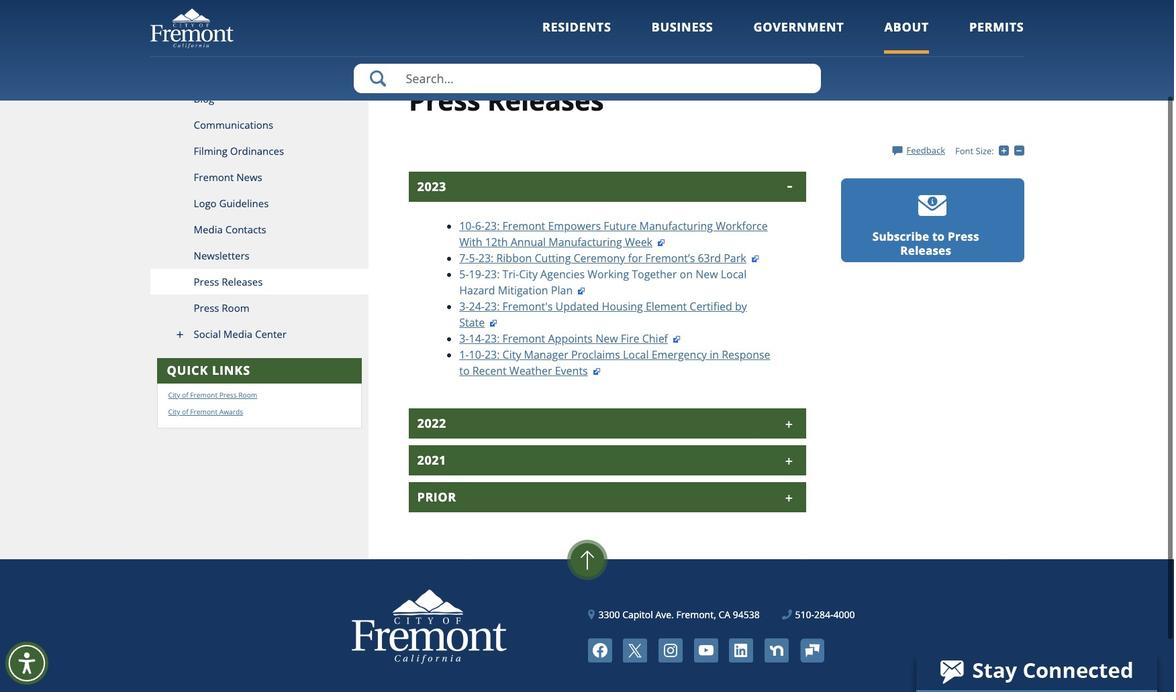 Task type: vqa. For each thing, say whether or not it's contained in the screenshot.
will to the left
no



Task type: locate. For each thing, give the bounding box(es) containing it.
press
[[409, 82, 480, 119], [948, 229, 979, 244], [194, 275, 219, 289], [194, 301, 219, 315], [219, 390, 237, 400]]

2 of from the top
[[182, 408, 188, 417]]

0 horizontal spatial new
[[596, 332, 618, 346]]

filming ordinances
[[194, 144, 284, 158]]

of down quick
[[182, 390, 188, 400]]

week
[[625, 235, 653, 250]]

press room link
[[150, 295, 369, 322]]

1 horizontal spatial manufacturing
[[640, 219, 713, 234]]

0 vertical spatial room
[[222, 301, 249, 315]]

0 vertical spatial news
[[441, 70, 463, 82]]

5-19-23: tri-city agencies working together on new local hazard mitigation plan link
[[459, 267, 747, 298]]

3- up 1- on the left of the page
[[459, 332, 469, 346]]

1 vertical spatial 3-
[[459, 332, 469, 346]]

city for city of fremont press room
[[168, 390, 180, 400]]

1 vertical spatial media
[[194, 223, 223, 236]]

links
[[212, 363, 250, 379]]

19-
[[469, 267, 485, 282]]

news up guidelines
[[236, 171, 262, 184]]

business link
[[652, 19, 713, 53]]

-
[[1024, 145, 1027, 157]]

footer fb icon image
[[588, 639, 612, 663]]

0 horizontal spatial to
[[459, 364, 470, 379]]

1 horizontal spatial about
[[884, 19, 929, 35]]

city of fremont press link
[[168, 390, 237, 400]]

10- up with
[[459, 219, 475, 234]]

press room
[[194, 301, 249, 315]]

&
[[465, 70, 471, 82]]

ribbon
[[496, 251, 532, 266]]

0 vertical spatial to
[[932, 229, 945, 244]]

5- down with
[[469, 251, 479, 266]]

1 vertical spatial releases
[[901, 243, 951, 259]]

0 vertical spatial city
[[519, 267, 538, 282]]

1 vertical spatial local
[[623, 348, 649, 362]]

10-
[[459, 219, 475, 234], [469, 348, 485, 362]]

government
[[754, 19, 844, 35]]

quick
[[167, 363, 208, 379]]

feedback link
[[893, 144, 945, 156]]

city of fremont press room
[[168, 390, 257, 400]]

local down the fire
[[623, 348, 649, 362]]

1 vertical spatial to
[[459, 364, 470, 379]]

1 vertical spatial about link
[[409, 70, 433, 82]]

room up social media center
[[222, 301, 249, 315]]

media down logo
[[194, 223, 223, 236]]

2 horizontal spatial media
[[474, 70, 498, 82]]

2 horizontal spatial releases
[[901, 243, 951, 259]]

local down park
[[721, 267, 747, 282]]

of down city of fremont press link
[[182, 408, 188, 417]]

media right &
[[474, 70, 498, 82]]

510-284-4000 link
[[782, 608, 855, 622]]

about
[[884, 19, 929, 35], [409, 70, 433, 82]]

communications
[[194, 118, 273, 132]]

10- down the '14-'
[[469, 348, 485, 362]]

logo
[[194, 197, 217, 210]]

0 horizontal spatial media
[[194, 223, 223, 236]]

1 of from the top
[[182, 390, 188, 400]]

releases inside subscribe to press releases
[[901, 243, 951, 259]]

4000
[[833, 609, 855, 622]]

to down subscribe "icon"
[[932, 229, 945, 244]]

1-
[[459, 348, 469, 362]]

10-6-23: fremont empowers future manufacturing workforce with 12th annual manufacturing week link
[[459, 219, 768, 250]]

font size:
[[955, 145, 994, 157]]

2021
[[417, 452, 446, 469]]

releases
[[487, 82, 604, 119], [901, 243, 951, 259], [222, 275, 263, 289]]

about inside about » news & media press releases
[[409, 70, 433, 82]]

news inside about » news & media press releases
[[441, 70, 463, 82]]

6-
[[475, 219, 485, 234]]

size:
[[976, 145, 994, 157]]

capitol
[[622, 609, 653, 622]]

1 horizontal spatial new
[[696, 267, 718, 282]]

element
[[646, 299, 687, 314]]

hazard
[[459, 283, 495, 298]]

events
[[555, 364, 588, 379]]

logo guidelines
[[194, 197, 269, 210]]

manufacturing down empowers
[[549, 235, 622, 250]]

3-14-23: fremont appoints new fire chief link
[[459, 332, 681, 346]]

working
[[588, 267, 629, 282]]

news
[[441, 70, 463, 82], [236, 171, 262, 184]]

0 vertical spatial 5-
[[469, 251, 479, 266]]

fremont news
[[194, 171, 262, 184]]

for
[[628, 251, 643, 266]]

tab list containing 2023
[[409, 172, 807, 513]]

fremont down filming
[[194, 171, 234, 184]]

510-
[[795, 609, 814, 622]]

about for about
[[884, 19, 929, 35]]

new down 63rd
[[696, 267, 718, 282]]

3- up state
[[459, 299, 469, 314]]

0 vertical spatial local
[[721, 267, 747, 282]]

1 vertical spatial about
[[409, 70, 433, 82]]

1 horizontal spatial about link
[[884, 19, 929, 53]]

1 vertical spatial of
[[182, 408, 188, 417]]

to inside 10-6-23: fremont empowers future manufacturing workforce with 12th annual manufacturing week 7-5-23: ribbon cutting ceremony for fremont's 63rd park 5-19-23: tri-city agencies working together on new local hazard mitigation plan 3-24-23: fremont's updated housing element certified by state 3-14-23: fremont appoints new fire chief 1-10-23: city manager proclaims local emergency in response to recent weather events
[[459, 364, 470, 379]]

city down quick
[[168, 390, 180, 400]]

recent
[[472, 364, 507, 379]]

media right 'social'
[[223, 328, 252, 341]]

permits link
[[969, 19, 1024, 53]]

ca
[[719, 609, 731, 622]]

2 vertical spatial city
[[168, 408, 180, 417]]

1 vertical spatial manufacturing
[[549, 235, 622, 250]]

0 vertical spatial new
[[696, 267, 718, 282]]

510-284-4000
[[795, 609, 855, 622]]

0 vertical spatial of
[[182, 390, 188, 400]]

0 vertical spatial 10-
[[459, 219, 475, 234]]

- link
[[1014, 145, 1027, 157]]

news right »
[[441, 70, 463, 82]]

of for city of fremont press room
[[182, 390, 188, 400]]

+
[[1009, 145, 1014, 157]]

news inside fremont news link
[[236, 171, 262, 184]]

2 vertical spatial media
[[223, 328, 252, 341]]

city up mitigation
[[519, 267, 538, 282]]

housing
[[602, 299, 643, 314]]

city inside 10-6-23: fremont empowers future manufacturing workforce with 12th annual manufacturing week 7-5-23: ribbon cutting ceremony for fremont's 63rd park 5-19-23: tri-city agencies working together on new local hazard mitigation plan 3-24-23: fremont's updated housing element certified by state 3-14-23: fremont appoints new fire chief 1-10-23: city manager proclaims local emergency in response to recent weather events
[[519, 267, 538, 282]]

press releases link
[[150, 269, 369, 295]]

0 horizontal spatial releases
[[222, 275, 263, 289]]

about » news & media press releases
[[409, 70, 604, 119]]

1 vertical spatial news
[[236, 171, 262, 184]]

city
[[519, 267, 538, 282], [168, 390, 180, 400], [168, 408, 180, 417]]

0 horizontal spatial about
[[409, 70, 433, 82]]

23: fremont's
[[485, 299, 553, 314]]

1 horizontal spatial news
[[441, 70, 463, 82]]

0 horizontal spatial news
[[236, 171, 262, 184]]

new up the proclaims
[[596, 332, 618, 346]]

subscribe image
[[919, 195, 947, 216]]

1 horizontal spatial to
[[932, 229, 945, 244]]

government link
[[754, 19, 844, 53]]

1 vertical spatial 5-
[[459, 267, 469, 282]]

room up awards
[[238, 390, 257, 400]]

23:
[[485, 219, 500, 234], [479, 251, 494, 266], [485, 267, 500, 282], [485, 332, 500, 346]]

0 vertical spatial about
[[884, 19, 929, 35]]

about link
[[884, 19, 929, 53], [409, 70, 433, 82]]

Search text field
[[353, 64, 821, 93]]

0 vertical spatial 3-
[[459, 299, 469, 314]]

fremont
[[194, 171, 234, 184], [503, 219, 545, 234], [503, 332, 545, 346], [190, 390, 218, 400], [190, 408, 218, 417]]

manufacturing up fremont's
[[640, 219, 713, 234]]

workforce
[[716, 219, 768, 234]]

1 vertical spatial city
[[168, 390, 180, 400]]

0 vertical spatial media
[[474, 70, 498, 82]]

business
[[652, 19, 713, 35]]

with
[[459, 235, 482, 250]]

font size: link
[[955, 145, 994, 157]]

1 3- from the top
[[459, 299, 469, 314]]

5- down 7-
[[459, 267, 469, 282]]

0 vertical spatial manufacturing
[[640, 219, 713, 234]]

emergency
[[652, 348, 707, 362]]

ordinances
[[230, 144, 284, 158]]

city of fremont awards link
[[168, 408, 243, 417]]

1 horizontal spatial releases
[[487, 82, 604, 119]]

2 vertical spatial releases
[[222, 275, 263, 289]]

tab list
[[409, 172, 807, 513]]

2023
[[417, 178, 446, 195]]

to down 1- on the left of the page
[[459, 364, 470, 379]]

city down city of fremont press link
[[168, 408, 180, 417]]

0 vertical spatial releases
[[487, 82, 604, 119]]

in
[[710, 348, 719, 362]]



Task type: describe. For each thing, give the bounding box(es) containing it.
footer yt icon image
[[694, 639, 718, 663]]

quick links
[[167, 363, 250, 379]]

7-
[[459, 251, 469, 266]]

proclaims
[[571, 348, 620, 362]]

1 horizontal spatial media
[[223, 328, 252, 341]]

1-10-23: city manager proclaims local emergency in response to recent weather events link
[[459, 348, 770, 379]]

feedback
[[907, 144, 945, 156]]

23: left tri-
[[485, 267, 500, 282]]

23: up the 19-
[[479, 251, 494, 266]]

fremont up 23: city
[[503, 332, 545, 346]]

on
[[680, 267, 693, 282]]

manager
[[524, 348, 568, 362]]

empowers
[[548, 219, 601, 234]]

1 vertical spatial new
[[596, 332, 618, 346]]

14-
[[469, 332, 485, 346]]

prior
[[417, 489, 456, 505]]

fremont news link
[[150, 164, 369, 191]]

park
[[724, 251, 746, 266]]

newsletters link
[[150, 243, 369, 269]]

center
[[255, 328, 287, 341]]

residents link
[[542, 19, 611, 53]]

city for city of fremont awards
[[168, 408, 180, 417]]

12th
[[485, 235, 508, 250]]

23: city
[[485, 348, 521, 362]]

residents
[[542, 19, 611, 35]]

2 3- from the top
[[459, 332, 469, 346]]

social media center link
[[150, 322, 369, 348]]

footer nd icon image
[[765, 639, 789, 663]]

weather
[[509, 364, 552, 379]]

1 vertical spatial room
[[238, 390, 257, 400]]

room link
[[237, 390, 257, 400]]

by
[[735, 299, 747, 314]]

stay connected image
[[916, 653, 1156, 691]]

awards
[[219, 408, 243, 417]]

blog link
[[150, 86, 369, 112]]

1 vertical spatial 10-
[[469, 348, 485, 362]]

footer my icon image
[[800, 639, 824, 663]]

3300
[[598, 609, 620, 622]]

permits
[[969, 19, 1024, 35]]

plan
[[551, 283, 573, 298]]

certified
[[690, 299, 732, 314]]

fremont's
[[645, 251, 695, 266]]

state
[[459, 315, 485, 330]]

0 horizontal spatial about link
[[409, 70, 433, 82]]

news & media link
[[441, 70, 498, 82]]

cutting
[[535, 251, 571, 266]]

to inside subscribe to press releases
[[932, 229, 945, 244]]

press inside about » news & media press releases
[[409, 82, 480, 119]]

agencies
[[541, 267, 585, 282]]

city of fremont awards
[[168, 408, 243, 417]]

fire
[[621, 332, 640, 346]]

media contacts
[[194, 223, 266, 236]]

3300 capitol ave. fremont, ca 94538 link
[[588, 608, 760, 622]]

fremont up city of fremont awards
[[190, 390, 218, 400]]

media inside about » news & media press releases
[[474, 70, 498, 82]]

media contacts link
[[150, 217, 369, 243]]

about for about » news & media press releases
[[409, 70, 433, 82]]

releases inside about » news & media press releases
[[487, 82, 604, 119]]

footer tw icon image
[[623, 639, 647, 663]]

future
[[604, 219, 637, 234]]

newsletters
[[194, 249, 250, 263]]

+ link
[[999, 145, 1014, 157]]

contacts
[[225, 223, 266, 236]]

press inside subscribe to press releases
[[948, 229, 979, 244]]

»
[[435, 70, 439, 82]]

font
[[955, 145, 974, 157]]

tri-
[[503, 267, 519, 282]]

284-
[[814, 609, 833, 622]]

footer li icon image
[[729, 639, 753, 663]]

1 horizontal spatial local
[[721, 267, 747, 282]]

0 horizontal spatial manufacturing
[[549, 235, 622, 250]]

fremont,
[[676, 609, 716, 622]]

ceremony
[[574, 251, 625, 266]]

fremont down city of fremont press link
[[190, 408, 218, 417]]

0 vertical spatial about link
[[884, 19, 929, 53]]

subscribe
[[873, 229, 929, 244]]

0 horizontal spatial local
[[623, 348, 649, 362]]

2022
[[417, 415, 446, 432]]

94538
[[733, 609, 760, 622]]

blog
[[194, 92, 214, 105]]

of for city of fremont awards
[[182, 408, 188, 417]]

mitigation
[[498, 283, 548, 298]]

63rd
[[698, 251, 721, 266]]

24-
[[469, 299, 485, 314]]

annual
[[511, 235, 546, 250]]

23: up 12th
[[485, 219, 500, 234]]

social media center
[[194, 328, 287, 341]]

7-5-23: ribbon cutting ceremony for fremont's 63rd park link
[[459, 251, 760, 266]]

communications link
[[150, 112, 369, 138]]

logo guidelines link
[[150, 191, 369, 217]]

updated
[[556, 299, 599, 314]]

together
[[632, 267, 677, 282]]

press releases
[[194, 275, 263, 289]]

23: up 23: city
[[485, 332, 500, 346]]

ave.
[[656, 609, 674, 622]]

footer ig icon image
[[659, 639, 683, 663]]

fremont up annual
[[503, 219, 545, 234]]

appoints
[[548, 332, 593, 346]]



